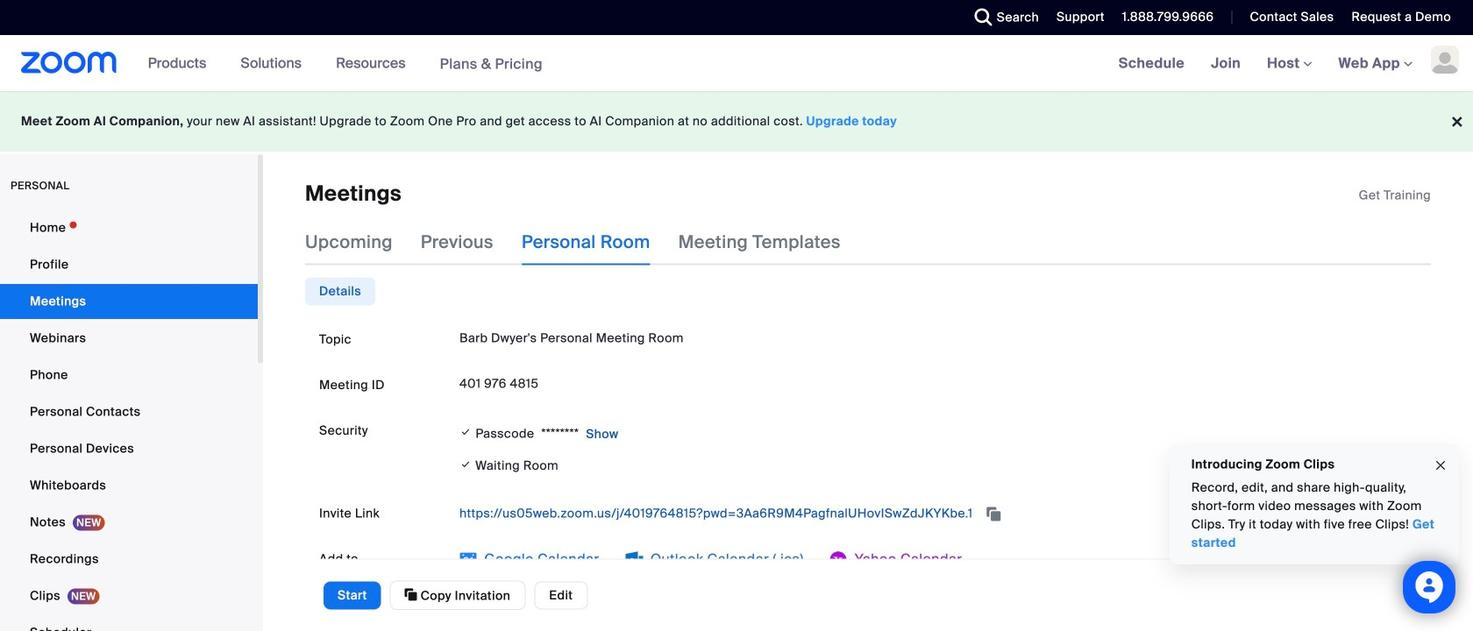 Task type: describe. For each thing, give the bounding box(es) containing it.
product information navigation
[[135, 35, 556, 93]]

tabs of meeting tab list
[[305, 220, 869, 265]]

meetings navigation
[[1105, 35, 1473, 93]]

profile picture image
[[1431, 46, 1459, 74]]

personal menu menu
[[0, 210, 258, 631]]

add to outlook calendar (.ics) image
[[626, 551, 643, 569]]



Task type: locate. For each thing, give the bounding box(es) containing it.
tab
[[305, 277, 375, 305]]

application
[[1359, 187, 1431, 204]]

footer
[[0, 91, 1473, 152]]

tab list
[[305, 277, 375, 305]]

zoom logo image
[[21, 52, 117, 74]]

copy image
[[405, 587, 417, 603]]

checked image
[[459, 424, 472, 441]]

checked image
[[459, 455, 472, 474]]

add to google calendar image
[[459, 551, 477, 569]]

banner
[[0, 35, 1473, 93]]

copy url image
[[985, 508, 1002, 521]]

close image
[[1434, 456, 1448, 476]]

add to yahoo calendar image
[[830, 551, 848, 569]]



Task type: vqa. For each thing, say whether or not it's contained in the screenshot.
Menu Item
no



